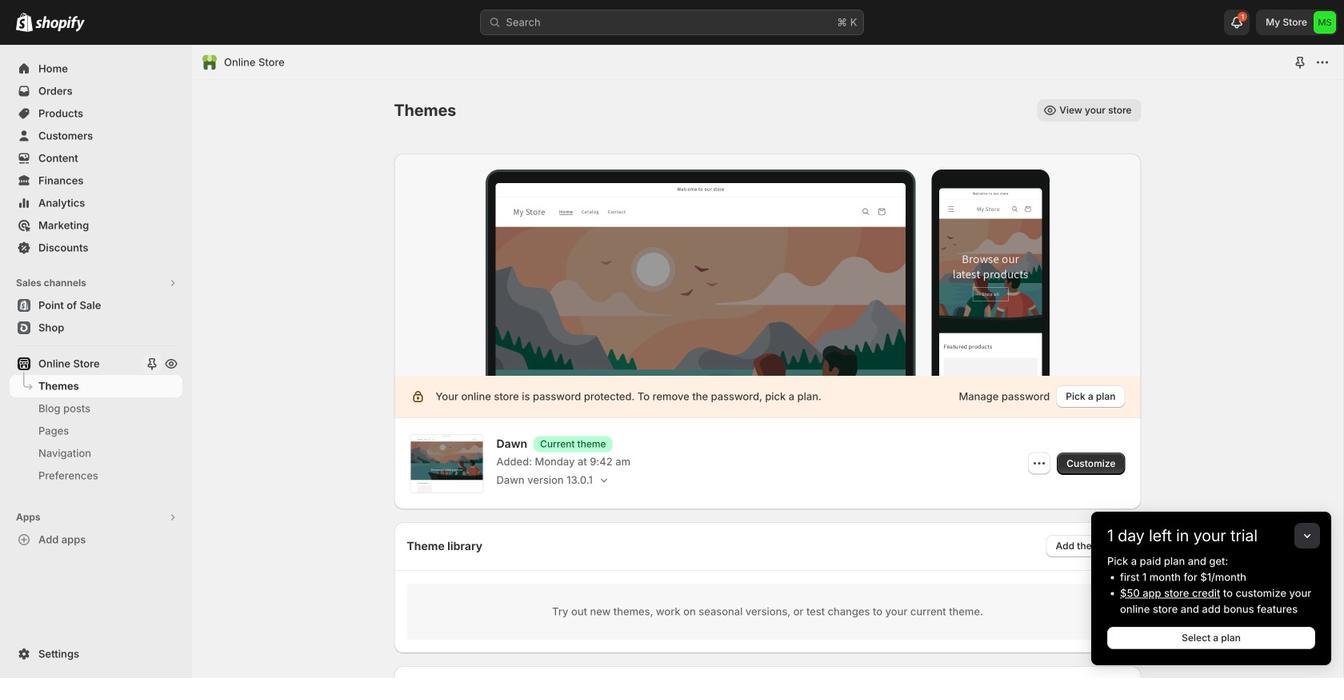 Task type: vqa. For each thing, say whether or not it's contained in the screenshot.
ONLINE to the top
no



Task type: describe. For each thing, give the bounding box(es) containing it.
my store image
[[1314, 11, 1336, 34]]

shopify image
[[35, 16, 85, 32]]



Task type: locate. For each thing, give the bounding box(es) containing it.
online store image
[[202, 54, 218, 70]]

shopify image
[[16, 13, 33, 32]]



